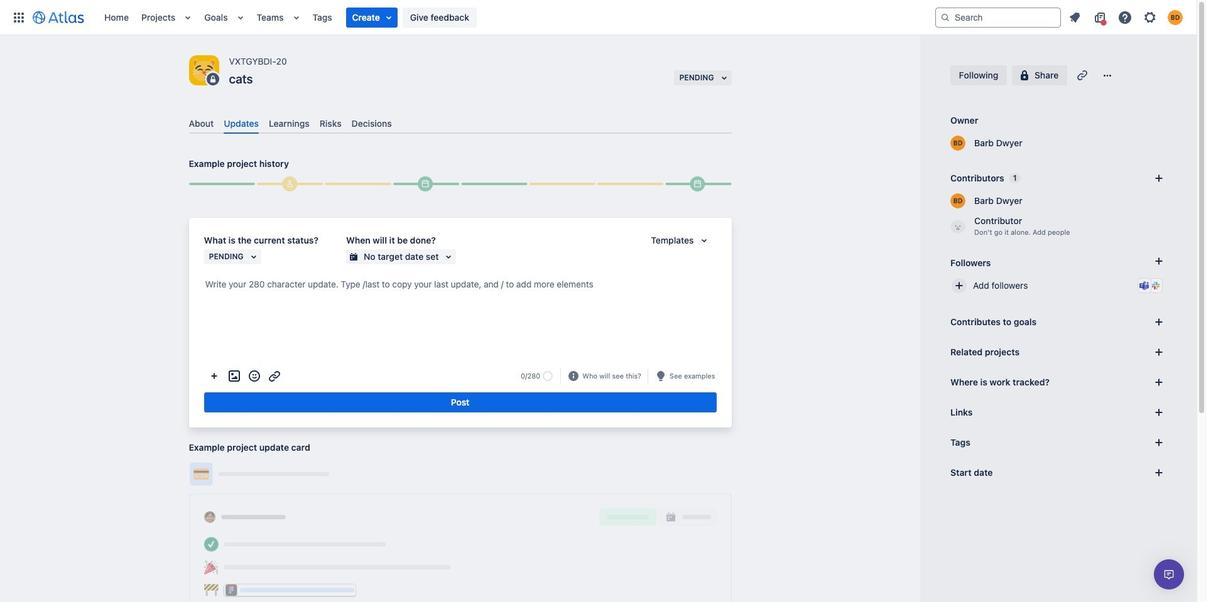Task type: locate. For each thing, give the bounding box(es) containing it.
list item inside top element
[[346, 7, 398, 27]]

settings image
[[1143, 10, 1158, 25]]

account image
[[1168, 10, 1183, 25]]

add a follower image
[[1152, 254, 1167, 269]]

None search field
[[936, 7, 1061, 27]]

more actions image
[[206, 369, 221, 384]]

msteams logo showing  channels are connected to this project image
[[1140, 281, 1150, 291]]

tab list
[[184, 113, 737, 134]]

0 horizontal spatial list
[[98, 0, 936, 35]]

insert link image
[[267, 369, 282, 384]]

top element
[[8, 0, 936, 35]]

Main content area, start typing to enter text. text field
[[204, 277, 717, 297]]

switch to... image
[[11, 10, 26, 25]]

banner
[[0, 0, 1197, 35]]

list
[[98, 0, 936, 35], [1064, 7, 1189, 27]]

list item
[[346, 7, 398, 27]]

Search field
[[936, 7, 1061, 27]]



Task type: describe. For each thing, give the bounding box(es) containing it.
notifications image
[[1068, 10, 1083, 25]]

help image
[[1118, 10, 1133, 25]]

insert emoji image
[[247, 369, 262, 384]]

1 horizontal spatial list
[[1064, 7, 1189, 27]]

slack logo showing nan channels are connected to this project image
[[1151, 281, 1161, 291]]

add files, videos, or images image
[[227, 369, 242, 384]]

add follower image
[[952, 278, 967, 293]]

search image
[[941, 12, 951, 22]]



Task type: vqa. For each thing, say whether or not it's contained in the screenshot.
the right list
yes



